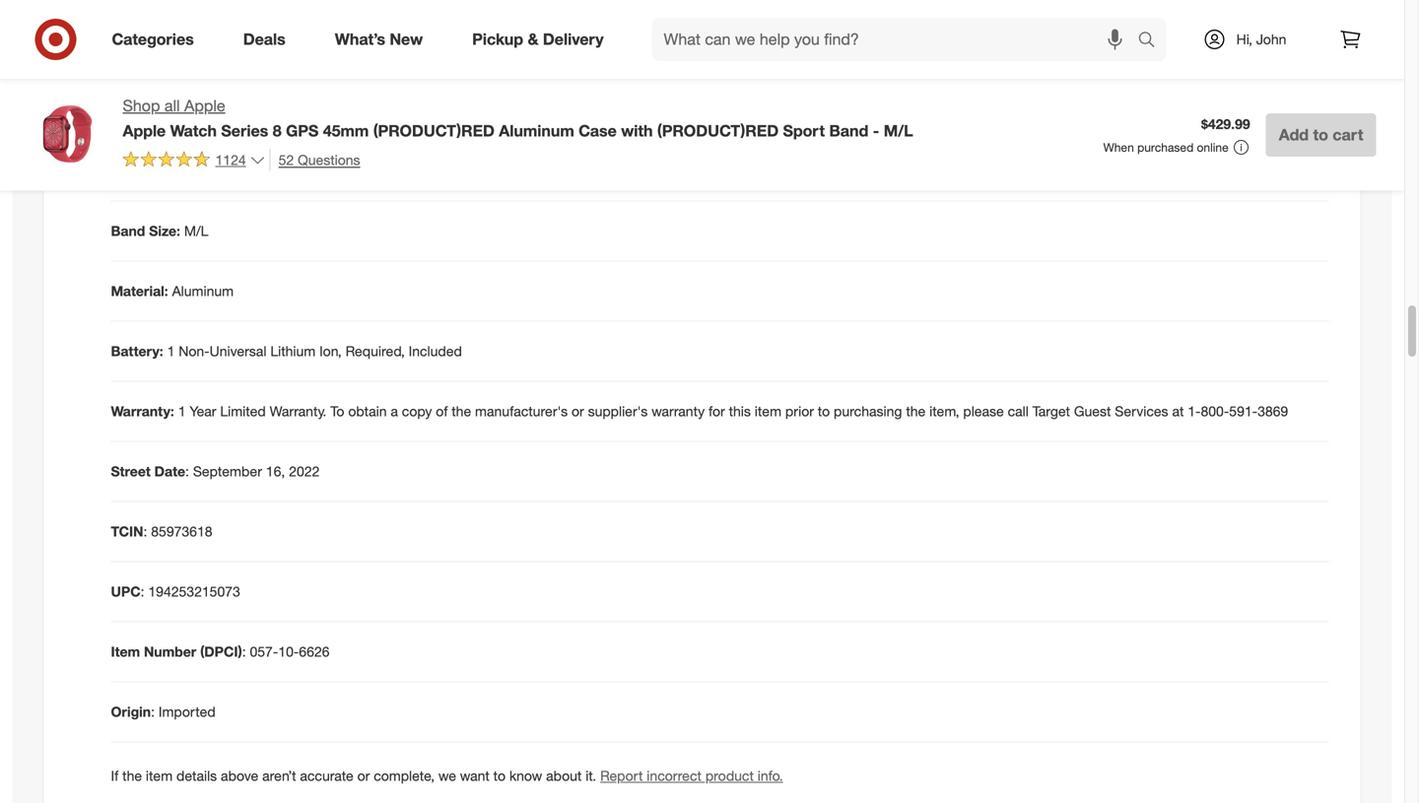 Task type: describe. For each thing, give the bounding box(es) containing it.
3869
[[1258, 403, 1289, 420]]

warranty: 1 year limited warranty. to obtain a copy of the manufacturer's or supplier's warranty for this item prior to purchasing the item, please call target guest services at 1-800-591-3869
[[111, 403, 1289, 420]]

new
[[390, 30, 423, 49]]

057-
[[250, 643, 278, 661]]

when
[[1104, 140, 1135, 155]]

0 vertical spatial apple
[[184, 96, 225, 115]]

search button
[[1129, 18, 1177, 65]]

What can we help you find? suggestions appear below search field
[[652, 18, 1143, 61]]

about
[[546, 768, 582, 785]]

52 questions link
[[270, 149, 360, 171]]

sport
[[783, 121, 825, 140]]

ip rating: ip68
[[111, 42, 202, 59]]

accurate
[[300, 768, 354, 785]]

(ecg),
[[575, 162, 615, 180]]

included
[[409, 343, 462, 360]]

1124 link
[[123, 149, 266, 173]]

: left september
[[185, 463, 189, 480]]

rhythm
[[524, 162, 571, 180]]

2 horizontal spatial the
[[906, 403, 926, 420]]

non-
[[179, 343, 210, 360]]

services
[[1115, 403, 1169, 420]]

0 vertical spatial or
[[572, 403, 584, 420]]

duration,
[[277, 162, 332, 180]]

active
[[619, 162, 657, 180]]

steps,
[[443, 162, 481, 180]]

1-
[[1188, 403, 1201, 420]]

cart
[[1333, 125, 1364, 144]]

battery:
[[111, 343, 163, 360]]

this
[[729, 403, 751, 420]]

size:
[[149, 222, 180, 240]]

limited
[[220, 403, 266, 420]]

rating:
[[128, 42, 170, 59]]

add to cart
[[1279, 125, 1364, 144]]

minutes
[[661, 162, 710, 180]]

delivery
[[543, 30, 604, 49]]

maximum
[[111, 102, 175, 119]]

origin : imported
[[111, 704, 216, 721]]

info.
[[758, 768, 783, 785]]

street
[[111, 463, 151, 480]]

upc
[[111, 583, 141, 601]]

if the item details above aren't accurate or complete, we want to know about it. report incorrect product info.
[[111, 768, 783, 785]]

1 horizontal spatial the
[[452, 403, 471, 420]]

pickup & delivery link
[[456, 18, 629, 61]]

tcin
[[111, 523, 143, 540]]

report incorrect product info. button
[[601, 767, 783, 786]]

to
[[330, 403, 345, 420]]

add to cart button
[[1267, 113, 1377, 157]]

battery
[[179, 102, 228, 119]]

to inside button
[[1314, 125, 1329, 144]]

tcin : 85973618
[[111, 523, 213, 540]]

hi,
[[1237, 31, 1253, 48]]

total
[[410, 162, 439, 180]]

maximum battery charge life:
[[111, 102, 311, 119]]

194253215073
[[148, 583, 240, 601]]

pickup & delivery
[[472, 30, 604, 49]]

purchased
[[1138, 140, 1194, 155]]

ip
[[111, 42, 124, 59]]

591-
[[1230, 403, 1258, 420]]

guest
[[1075, 403, 1112, 420]]

6626
[[299, 643, 330, 661]]

deals
[[243, 30, 286, 49]]

metrics measured: sleep duration, heart rate, total steps, heart rhythm (ecg), active minutes
[[111, 162, 710, 180]]

add
[[1279, 125, 1309, 144]]

: for 194253215073
[[141, 583, 144, 601]]

search
[[1129, 32, 1177, 51]]

online
[[1197, 140, 1229, 155]]

8
[[273, 121, 282, 140]]

0 horizontal spatial apple
[[123, 121, 166, 140]]

required,
[[346, 343, 405, 360]]

battery: 1 non-universal lithium ion, required, included
[[111, 343, 462, 360]]

item number (dpci) : 057-10-6626
[[111, 643, 330, 661]]

1 heart from the left
[[336, 162, 370, 180]]

: for 85973618
[[143, 523, 147, 540]]

date
[[154, 463, 185, 480]]

series
[[221, 121, 268, 140]]

16,
[[266, 463, 285, 480]]



Task type: vqa. For each thing, say whether or not it's contained in the screenshot.
the rightmost to
yes



Task type: locate. For each thing, give the bounding box(es) containing it.
1 vertical spatial to
[[818, 403, 830, 420]]

apple down 'maximum'
[[123, 121, 166, 140]]

upc : 194253215073
[[111, 583, 240, 601]]

0 horizontal spatial to
[[494, 768, 506, 785]]

street date : september 16, 2022
[[111, 463, 320, 480]]

1 horizontal spatial heart
[[485, 162, 520, 180]]

aren't
[[262, 768, 296, 785]]

0 vertical spatial aluminum
[[499, 121, 574, 140]]

product
[[706, 768, 754, 785]]

1 vertical spatial 1
[[178, 403, 186, 420]]

m/l inside shop all apple apple watch series 8 gps 45mm (product)red aluminum case with (product)red sport band - m/l
[[884, 121, 914, 140]]

1 vertical spatial band
[[111, 222, 145, 240]]

hi, john
[[1237, 31, 1287, 48]]

watch
[[170, 121, 217, 140]]

: left 194253215073
[[141, 583, 144, 601]]

0 vertical spatial band
[[830, 121, 869, 140]]

item left details
[[146, 768, 173, 785]]

1 vertical spatial or
[[358, 768, 370, 785]]

: for imported
[[151, 704, 155, 721]]

0 horizontal spatial band
[[111, 222, 145, 240]]

details
[[177, 768, 217, 785]]

1
[[167, 343, 175, 360], [178, 403, 186, 420]]

a
[[391, 403, 398, 420]]

0 horizontal spatial the
[[122, 768, 142, 785]]

item right this
[[755, 403, 782, 420]]

heart right the steps,
[[485, 162, 520, 180]]

item
[[755, 403, 782, 420], [146, 768, 173, 785]]

when purchased online
[[1104, 140, 1229, 155]]

john
[[1257, 31, 1287, 48]]

universal
[[210, 343, 267, 360]]

the right the if
[[122, 768, 142, 785]]

with
[[621, 121, 653, 140]]

what's new
[[335, 30, 423, 49]]

0 vertical spatial m/l
[[884, 121, 914, 140]]

2 horizontal spatial to
[[1314, 125, 1329, 144]]

at
[[1173, 403, 1184, 420]]

1 horizontal spatial apple
[[184, 96, 225, 115]]

life:
[[283, 102, 311, 119]]

(dpci)
[[200, 643, 242, 661]]

to right want
[[494, 768, 506, 785]]

0 horizontal spatial item
[[146, 768, 173, 785]]

0 horizontal spatial 1
[[167, 343, 175, 360]]

lithium
[[270, 343, 316, 360]]

material: aluminum
[[111, 283, 234, 300]]

band left size:
[[111, 222, 145, 240]]

1 vertical spatial item
[[146, 768, 173, 785]]

(product)red up minutes
[[658, 121, 779, 140]]

heart
[[336, 162, 370, 180], [485, 162, 520, 180]]

apple
[[184, 96, 225, 115], [123, 121, 166, 140]]

material:
[[111, 283, 168, 300]]

(product)red
[[373, 121, 495, 140], [658, 121, 779, 140]]

1 horizontal spatial (product)red
[[658, 121, 779, 140]]

0 horizontal spatial heart
[[336, 162, 370, 180]]

45mm
[[323, 121, 369, 140]]

the left item,
[[906, 403, 926, 420]]

call
[[1008, 403, 1029, 420]]

we
[[439, 768, 456, 785]]

if
[[111, 768, 119, 785]]

purchasing
[[834, 403, 903, 420]]

the right of
[[452, 403, 471, 420]]

complete,
[[374, 768, 435, 785]]

warranty
[[652, 403, 705, 420]]

0 horizontal spatial aluminum
[[172, 283, 234, 300]]

item,
[[930, 403, 960, 420]]

1 vertical spatial apple
[[123, 121, 166, 140]]

10-
[[278, 643, 299, 661]]

band inside shop all apple apple watch series 8 gps 45mm (product)red aluminum case with (product)red sport band - m/l
[[830, 121, 869, 140]]

1 horizontal spatial or
[[572, 403, 584, 420]]

please
[[964, 403, 1004, 420]]

metrics
[[111, 162, 160, 180]]

1 horizontal spatial item
[[755, 403, 782, 420]]

1 horizontal spatial m/l
[[884, 121, 914, 140]]

aluminum inside shop all apple apple watch series 8 gps 45mm (product)red aluminum case with (product)red sport band - m/l
[[499, 121, 574, 140]]

1 for non-
[[167, 343, 175, 360]]

1 left year
[[178, 403, 186, 420]]

1 vertical spatial aluminum
[[172, 283, 234, 300]]

2022
[[289, 463, 320, 480]]

copy
[[402, 403, 432, 420]]

image of apple watch series 8 gps 45mm (product)red aluminum case with (product)red sport band - m/l image
[[28, 95, 107, 174]]

aluminum up non-
[[172, 283, 234, 300]]

warranty.
[[270, 403, 327, 420]]

for
[[709, 403, 725, 420]]

deals link
[[226, 18, 310, 61]]

measured:
[[164, 162, 234, 180]]

prior
[[786, 403, 814, 420]]

rate,
[[374, 162, 406, 180]]

(product)red up total
[[373, 121, 495, 140]]

supplier's
[[588, 403, 648, 420]]

: left the 057-
[[242, 643, 246, 661]]

pickup
[[472, 30, 524, 49]]

obtain
[[348, 403, 387, 420]]

apple up watch
[[184, 96, 225, 115]]

want
[[460, 768, 490, 785]]

shop
[[123, 96, 160, 115]]

1124
[[215, 151, 246, 168]]

&
[[528, 30, 539, 49]]

m/l right size:
[[184, 222, 208, 240]]

2 heart from the left
[[485, 162, 520, 180]]

: left imported
[[151, 704, 155, 721]]

2 (product)red from the left
[[658, 121, 779, 140]]

85973618
[[151, 523, 213, 540]]

to
[[1314, 125, 1329, 144], [818, 403, 830, 420], [494, 768, 506, 785]]

categories link
[[95, 18, 219, 61]]

item
[[111, 643, 140, 661]]

0 vertical spatial item
[[755, 403, 782, 420]]

0 horizontal spatial (product)red
[[373, 121, 495, 140]]

2 vertical spatial to
[[494, 768, 506, 785]]

questions
[[298, 151, 360, 168]]

:
[[185, 463, 189, 480], [143, 523, 147, 540], [141, 583, 144, 601], [242, 643, 246, 661], [151, 704, 155, 721]]

1 horizontal spatial to
[[818, 403, 830, 420]]

sleep
[[237, 162, 273, 180]]

or right accurate
[[358, 768, 370, 785]]

1 horizontal spatial aluminum
[[499, 121, 574, 140]]

1 (product)red from the left
[[373, 121, 495, 140]]

to right 'add'
[[1314, 125, 1329, 144]]

year
[[190, 403, 216, 420]]

ion,
[[320, 343, 342, 360]]

heart left rate,
[[336, 162, 370, 180]]

1 for year
[[178, 403, 186, 420]]

incorrect
[[647, 768, 702, 785]]

1 horizontal spatial 1
[[178, 403, 186, 420]]

aluminum
[[499, 121, 574, 140], [172, 283, 234, 300]]

target
[[1033, 403, 1071, 420]]

report
[[601, 768, 643, 785]]

aluminum up rhythm
[[499, 121, 574, 140]]

or left supplier's
[[572, 403, 584, 420]]

manufacturer's
[[475, 403, 568, 420]]

1 vertical spatial m/l
[[184, 222, 208, 240]]

1 horizontal spatial band
[[830, 121, 869, 140]]

1 left non-
[[167, 343, 175, 360]]

52
[[279, 151, 294, 168]]

warranty:
[[111, 403, 174, 420]]

-
[[873, 121, 880, 140]]

: left "85973618"
[[143, 523, 147, 540]]

m/l right -
[[884, 121, 914, 140]]

0 horizontal spatial m/l
[[184, 222, 208, 240]]

to right prior
[[818, 403, 830, 420]]

origin
[[111, 704, 151, 721]]

of
[[436, 403, 448, 420]]

0 vertical spatial 1
[[167, 343, 175, 360]]

0 vertical spatial to
[[1314, 125, 1329, 144]]

gps
[[286, 121, 319, 140]]

band left -
[[830, 121, 869, 140]]

0 horizontal spatial or
[[358, 768, 370, 785]]

know
[[510, 768, 542, 785]]



